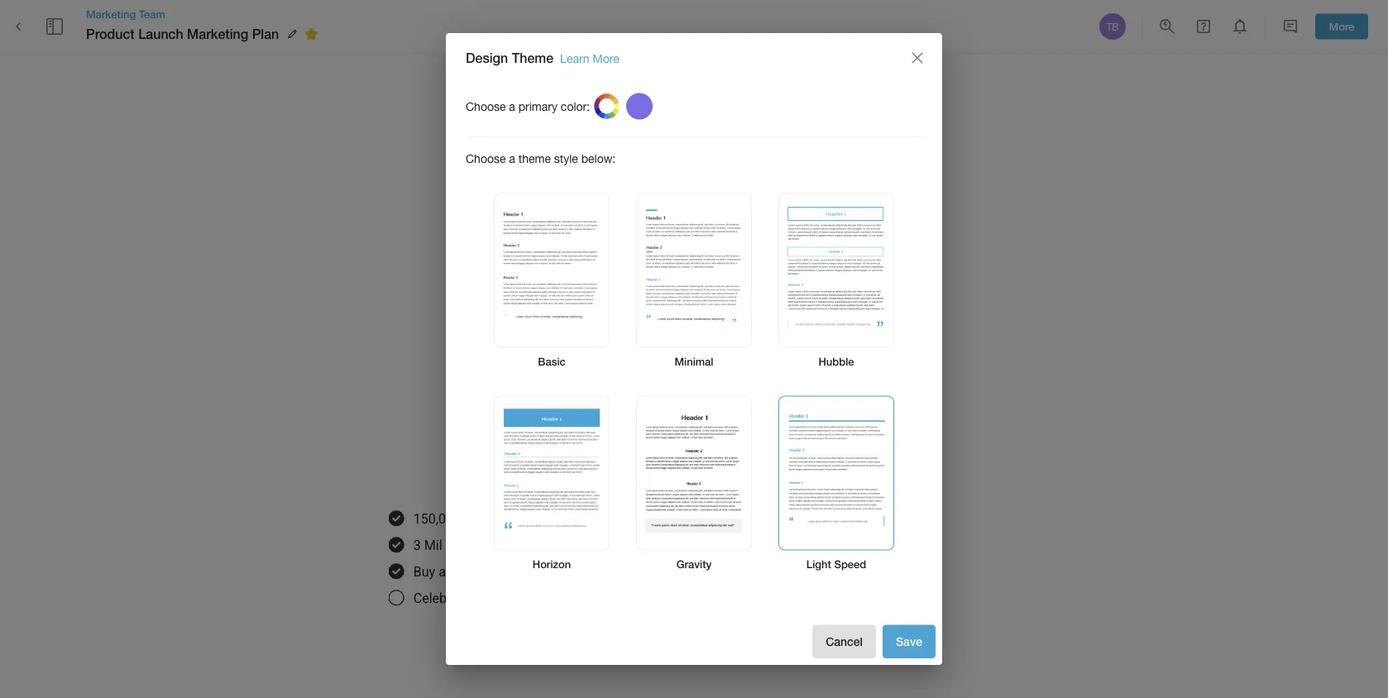 Task type: vqa. For each thing, say whether or not it's contained in the screenshot.
the 150,000
yes



Task type: locate. For each thing, give the bounding box(es) containing it.
0 vertical spatial marketing
[[86, 7, 136, 20]]

1 choose from the top
[[466, 99, 506, 113]]

choose left theme
[[466, 152, 506, 165]]

a left primary
[[509, 99, 515, 113]]

theme
[[512, 50, 554, 65]]

0 horizontal spatial plan
[[252, 26, 279, 42]]

mil
[[424, 536, 442, 555]]

celebrate
[[413, 588, 470, 608]]

jan
[[722, 296, 766, 335]]

more
[[1329, 20, 1355, 33], [593, 51, 619, 65]]

buy
[[413, 562, 435, 581]]

1 vertical spatial plan
[[788, 163, 921, 260]]

more button
[[1315, 14, 1368, 39]]

launch
[[138, 26, 183, 42], [712, 84, 929, 181], [559, 296, 646, 335], [598, 427, 728, 486]]

downloads
[[526, 509, 590, 529]]

choose a primary color:
[[466, 99, 590, 113]]

1 horizontal spatial plan
[[788, 163, 921, 260]]

2 vertical spatial marketing
[[467, 163, 771, 260]]

below:
[[581, 152, 616, 165]]

0 horizontal spatial product launch marketing plan
[[86, 26, 279, 42]]

marketing team
[[86, 7, 165, 20]]

a
[[509, 99, 515, 113], [509, 152, 515, 165], [439, 562, 446, 581], [515, 588, 522, 608]]

2 horizontal spatial marketing
[[467, 163, 771, 260]]

1 vertical spatial choose
[[466, 152, 506, 165]]

0 horizontal spatial more
[[593, 51, 619, 65]]

1,
[[772, 296, 794, 335]]

color:
[[561, 99, 590, 113]]

0 vertical spatial product launch marketing plan
[[86, 26, 279, 42]]

1 vertical spatial product launch marketing plan
[[459, 84, 945, 260]]

more inside button
[[1329, 20, 1355, 33]]

0 vertical spatial product
[[86, 26, 135, 42]]

cancel button
[[812, 625, 876, 659]]

1 horizontal spatial more
[[1329, 20, 1355, 33]]

product
[[86, 26, 135, 42], [459, 84, 695, 181]]

house
[[449, 562, 485, 581]]

light
[[806, 558, 831, 571]]

buying
[[473, 588, 512, 608]]

save button
[[883, 625, 936, 659]]

1 horizontal spatial product
[[459, 84, 695, 181]]

choose down design
[[466, 99, 506, 113]]

design theme learn more
[[466, 50, 619, 65]]

tb button
[[1097, 11, 1128, 42]]

a right buy
[[439, 562, 446, 581]]

1 horizontal spatial marketing
[[187, 26, 248, 42]]

light speed
[[806, 558, 866, 571]]

media
[[485, 536, 521, 555]]

2 choose from the top
[[466, 152, 506, 165]]

marketing
[[86, 7, 136, 20], [187, 26, 248, 42], [467, 163, 771, 260]]

thousand
[[464, 509, 522, 529]]

plan
[[252, 26, 279, 42], [788, 163, 921, 260]]

a right buying
[[515, 588, 522, 608]]

cancel
[[826, 635, 863, 649]]

🏁 launch goals
[[548, 427, 840, 486]]

learn more link
[[560, 51, 619, 65]]

0 vertical spatial choose
[[466, 99, 506, 113]]

1 vertical spatial more
[[593, 51, 619, 65]]

date:
[[653, 296, 715, 335]]

hubble
[[819, 355, 854, 368]]

choose
[[466, 99, 506, 113], [466, 152, 506, 165]]

product launch marketing plan
[[86, 26, 279, 42], [459, 84, 945, 260]]

marketing inside product launch marketing plan
[[467, 163, 771, 260]]

social
[[445, 536, 481, 555]]

launch inside product launch marketing plan
[[712, 84, 929, 181]]

choose for choose a theme style below:
[[466, 152, 506, 165]]

1 vertical spatial marketing
[[187, 26, 248, 42]]

save
[[896, 635, 922, 649]]

1 vertical spatial product
[[459, 84, 695, 181]]

0 vertical spatial more
[[1329, 20, 1355, 33]]

tb
[[1106, 21, 1119, 32]]



Task type: describe. For each thing, give the bounding box(es) containing it.
style
[[554, 152, 578, 165]]

150,000 thousand downloads 3 mil social media impressions buy a house and sell my old one! celebrate buying a house!
[[413, 509, 605, 608]]

marketing team link
[[86, 7, 324, 22]]

0 horizontal spatial marketing
[[86, 7, 136, 20]]

my
[[537, 562, 555, 581]]

📅 launch date: jan 1, 2022
[[526, 296, 862, 335]]

basic
[[538, 355, 566, 368]]

a left theme
[[509, 152, 515, 165]]

gravity
[[676, 558, 712, 571]]

choose for choose a primary color:
[[466, 99, 506, 113]]

150,000
[[413, 509, 461, 529]]

design
[[466, 50, 508, 65]]

0 horizontal spatial product
[[86, 26, 135, 42]]

1 horizontal spatial product launch marketing plan
[[459, 84, 945, 260]]

goals
[[738, 427, 840, 486]]

one!
[[580, 562, 605, 581]]

and
[[488, 562, 510, 581]]

team
[[139, 7, 165, 20]]

impressions
[[524, 536, 597, 555]]

remove favorite image
[[301, 24, 321, 44]]

horizon
[[533, 558, 571, 571]]

design theme dialog
[[446, 33, 942, 665]]

plan inside product launch marketing plan
[[788, 163, 921, 260]]

3
[[413, 536, 421, 555]]

primary
[[518, 99, 558, 113]]

🏁
[[548, 427, 588, 486]]

speed
[[834, 558, 866, 571]]

📅
[[526, 296, 553, 335]]

old
[[558, 562, 577, 581]]

more inside design theme learn more
[[593, 51, 619, 65]]

product inside product launch marketing plan
[[459, 84, 695, 181]]

house!
[[526, 588, 565, 608]]

sell
[[514, 562, 534, 581]]

choose a theme style below:
[[466, 152, 616, 165]]

2022
[[801, 296, 862, 335]]

theme
[[518, 152, 551, 165]]

minimal
[[675, 355, 713, 368]]

0 vertical spatial plan
[[252, 26, 279, 42]]

learn
[[560, 51, 590, 65]]



